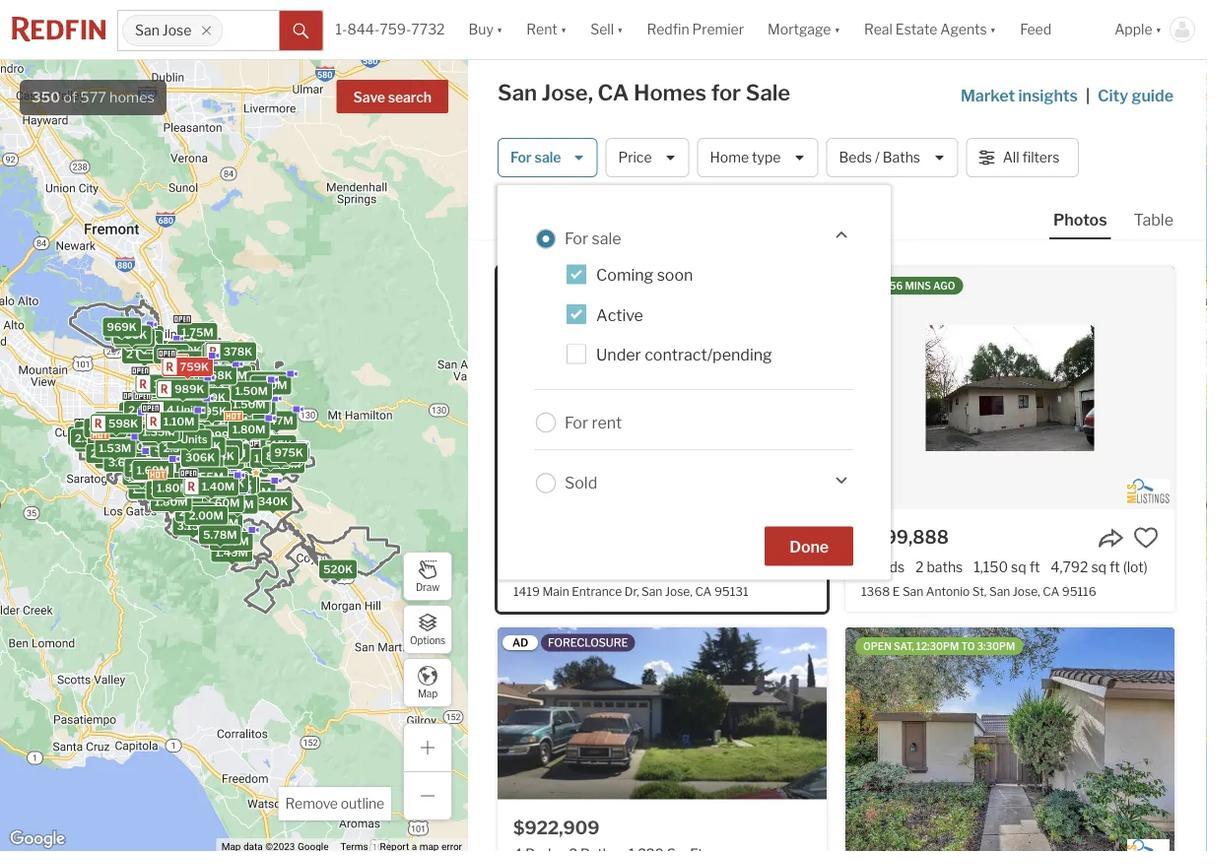 Task type: describe. For each thing, give the bounding box(es) containing it.
1 vertical spatial 1.95m
[[120, 439, 153, 451]]

0 horizontal spatial sat,
[[585, 280, 606, 292]]

type
[[752, 149, 781, 166]]

4pm
[[647, 280, 670, 292]]

1 800k from the top
[[207, 347, 237, 360]]

san right e
[[903, 584, 924, 599]]

645k
[[189, 459, 219, 471]]

620k
[[177, 415, 207, 428]]

buy ▾ button
[[457, 0, 515, 59]]

1.43m
[[230, 406, 262, 419]]

0 horizontal spatial jose,
[[542, 79, 593, 106]]

san right st,
[[989, 584, 1010, 599]]

sell ▾ button
[[591, 0, 623, 59]]

ago
[[933, 280, 955, 292]]

beds
[[873, 559, 905, 576]]

390k
[[188, 455, 218, 468]]

780k
[[205, 403, 234, 416]]

385k
[[225, 478, 255, 491]]

apple
[[1115, 21, 1153, 38]]

1.19m
[[176, 390, 207, 403]]

2.15m
[[182, 395, 214, 407]]

entrance
[[572, 584, 622, 599]]

▾ for buy ▾
[[497, 21, 503, 38]]

1 vertical spatial 2.95m
[[134, 405, 168, 418]]

coming soon
[[596, 265, 693, 285]]

1.03m
[[142, 344, 175, 357]]

1 vertical spatial 1.70m
[[171, 476, 204, 489]]

749k
[[204, 413, 233, 425]]

favorite button image
[[786, 525, 811, 551]]

1 vertical spatial 680k
[[195, 381, 225, 394]]

2 horizontal spatial jose,
[[1013, 584, 1040, 599]]

city
[[1098, 86, 1129, 105]]

0 vertical spatial 1.05m
[[187, 351, 220, 364]]

▾ for sell ▾
[[617, 21, 623, 38]]

save search
[[353, 89, 432, 106]]

redfin premier
[[647, 21, 744, 38]]

agents
[[941, 21, 987, 38]]

1 vertical spatial 949k
[[196, 391, 226, 404]]

844-
[[347, 21, 380, 38]]

0 horizontal spatial 570k
[[99, 415, 128, 428]]

0 horizontal spatial ca
[[598, 79, 629, 106]]

989k
[[175, 383, 204, 396]]

980k
[[208, 405, 238, 417]]

2.50m up 2.80m
[[75, 432, 109, 445]]

google image
[[5, 827, 70, 853]]

0 vertical spatial 3.20m
[[161, 450, 195, 463]]

0 vertical spatial 2.39m
[[128, 404, 162, 417]]

840k
[[212, 389, 242, 402]]

1 horizontal spatial ca
[[695, 584, 712, 599]]

active
[[596, 305, 643, 325]]

0 vertical spatial 1.30m
[[148, 398, 181, 411]]

1.12m
[[218, 415, 248, 427]]

298k
[[198, 369, 227, 381]]

1 vertical spatial 1.65m
[[163, 437, 196, 449]]

0 vertical spatial 440k
[[191, 440, 221, 453]]

600k
[[132, 425, 162, 438]]

1 horizontal spatial 850k
[[219, 387, 250, 400]]

259k
[[129, 333, 158, 346]]

0 horizontal spatial 1.90m
[[129, 462, 162, 475]]

1 vertical spatial 288k
[[198, 370, 227, 383]]

95131
[[714, 584, 749, 599]]

1 horizontal spatial 570k
[[170, 471, 199, 484]]

2 vertical spatial 1.65m
[[219, 499, 251, 512]]

1 vertical spatial 1.25m
[[217, 465, 249, 478]]

775k
[[211, 475, 240, 488]]

0 horizontal spatial 599k
[[149, 425, 178, 438]]

mins
[[905, 280, 931, 292]]

760k
[[164, 386, 194, 398]]

sell ▾ button
[[579, 0, 635, 59]]

homes
[[109, 89, 155, 106]]

mlslistings inc. (mlslistings) image
[[1128, 840, 1170, 853]]

2.90m
[[167, 439, 202, 452]]

0 vertical spatial 680k
[[171, 344, 201, 357]]

beds / baths button
[[826, 138, 959, 177]]

ft for 1,150 sq ft
[[1030, 559, 1040, 576]]

1 vertical spatial 2.39m
[[163, 442, 197, 455]]

0 vertical spatial 1.48m
[[171, 435, 204, 448]]

1 vertical spatial 1.05m
[[178, 366, 211, 379]]

0 vertical spatial open
[[555, 280, 583, 292]]

1 horizontal spatial 599k
[[204, 433, 233, 446]]

2.94m
[[165, 424, 200, 437]]

photo of 1368 e san antonio st, san jose, ca 95116 image
[[846, 267, 1175, 510]]

submit search image
[[293, 23, 309, 39]]

1 vertical spatial open
[[863, 641, 892, 652]]

1 vertical spatial 799k
[[184, 488, 213, 501]]

306k
[[185, 452, 215, 464]]

839k
[[154, 406, 184, 419]]

real estate agents ▾ link
[[864, 0, 997, 59]]

save
[[353, 89, 385, 106]]

2 horizontal spatial 2.30m
[[204, 517, 239, 530]]

515k
[[265, 438, 292, 451]]

0 horizontal spatial 765k
[[193, 398, 222, 411]]

1 vertical spatial to
[[961, 641, 975, 652]]

1.42m
[[254, 452, 286, 465]]

3.28m
[[132, 466, 166, 479]]

0 vertical spatial 1.65m
[[180, 395, 212, 408]]

1 horizontal spatial 689k
[[213, 423, 243, 436]]

rent ▾ button
[[527, 0, 567, 59]]

new 56 mins ago
[[863, 280, 955, 292]]

1 vertical spatial for sale
[[565, 229, 622, 248]]

1 horizontal spatial 1.30m
[[210, 490, 243, 503]]

2.60m
[[149, 439, 184, 452]]

price button
[[606, 138, 689, 177]]

759k
[[180, 361, 209, 374]]

595k
[[197, 405, 227, 418]]

2 800k from the top
[[207, 402, 237, 415]]

0 vertical spatial 1.96m
[[149, 453, 182, 466]]

865k
[[276, 445, 306, 457]]

mortgage
[[768, 21, 831, 38]]

973k
[[202, 402, 231, 415]]

redfin open sat, 1pm to 4pm
[[515, 280, 670, 292]]

0 horizontal spatial 1.09m
[[139, 393, 172, 406]]

sale
[[746, 79, 791, 106]]

▾ for rent ▾
[[561, 21, 567, 38]]

1 horizontal spatial 378k
[[223, 345, 253, 358]]

st,
[[973, 584, 987, 599]]

0 vertical spatial 1.53m
[[99, 442, 131, 455]]

rent
[[592, 413, 622, 432]]

879k
[[221, 384, 250, 397]]

1 vertical spatial 495k
[[215, 475, 245, 488]]

1 vertical spatial 1.53m
[[216, 471, 249, 484]]

buy ▾
[[469, 21, 503, 38]]

0 horizontal spatial to
[[631, 280, 645, 292]]

1 vertical spatial 1.48m
[[169, 460, 202, 473]]

rent ▾ button
[[515, 0, 579, 59]]

1419
[[513, 584, 540, 599]]

0 vertical spatial 378k
[[118, 330, 147, 342]]

rent ▾
[[527, 21, 567, 38]]

0 vertical spatial 1.39m
[[166, 354, 198, 367]]

175k
[[158, 348, 185, 361]]

1 vertical spatial 3.20m
[[132, 466, 166, 479]]

0 vertical spatial 1.02m
[[118, 331, 151, 344]]

photo of 1419 main entrance dr, san jose, ca 95131 image
[[498, 267, 827, 510]]

0 horizontal spatial 799k
[[151, 417, 180, 430]]

1 horizontal spatial 3.00m
[[163, 435, 198, 448]]

search
[[388, 89, 432, 106]]

2 horizontal spatial ca
[[1043, 584, 1060, 599]]

favorite button checkbox
[[1133, 525, 1159, 551]]

2.70m up 600k
[[123, 406, 157, 418]]

215k
[[108, 325, 136, 338]]

▾ for mortgage ▾
[[834, 21, 841, 38]]

1 vertical spatial sat,
[[894, 641, 914, 652]]

estate
[[896, 21, 938, 38]]

0 vertical spatial 1.70m
[[129, 407, 161, 419]]

450k
[[185, 392, 215, 405]]

1 vertical spatial 2.30m
[[153, 438, 187, 451]]

0 horizontal spatial 3.00m
[[72, 430, 107, 443]]

for inside "button"
[[511, 149, 532, 166]]

san right dr,
[[642, 584, 663, 599]]

3 beds
[[861, 559, 905, 576]]

1 horizontal spatial 1.90m
[[171, 391, 204, 404]]

4 units
[[167, 403, 203, 416]]

dialog containing for sale
[[498, 185, 891, 580]]

2 horizontal spatial 3.00m
[[214, 535, 249, 548]]

2.70m up 970k
[[140, 401, 174, 414]]

0 vertical spatial 349k
[[182, 439, 211, 452]]

market
[[961, 86, 1015, 105]]

0 horizontal spatial 689k
[[171, 428, 201, 441]]

2 vertical spatial for
[[565, 413, 588, 432]]

for
[[711, 79, 741, 106]]

remove san jose image
[[200, 25, 212, 36]]

2 vertical spatial 2.95m
[[161, 451, 195, 464]]

988k
[[276, 444, 306, 457]]

done
[[790, 537, 829, 557]]

favorite button checkbox
[[786, 525, 811, 551]]

845k
[[266, 450, 296, 463]]

0 horizontal spatial 850k
[[163, 397, 194, 410]]

1-
[[336, 21, 347, 38]]

1 vertical spatial 765k
[[269, 451, 298, 463]]

1 horizontal spatial 690k
[[169, 403, 199, 416]]

875k
[[191, 456, 220, 469]]

598k
[[108, 417, 138, 430]]

1 vertical spatial 1.00m
[[164, 416, 198, 429]]

baths
[[883, 149, 921, 166]]

1 vertical spatial 440k
[[212, 475, 242, 488]]

700k
[[147, 427, 177, 440]]

2 vertical spatial 680k
[[146, 427, 176, 440]]

1 horizontal spatial 1.69m
[[241, 410, 273, 423]]

225k
[[129, 334, 157, 347]]

walkthrough
[[709, 280, 790, 292]]



Task type: vqa. For each thing, say whether or not it's contained in the screenshot.
3.20M to the top
yes



Task type: locate. For each thing, give the bounding box(es) containing it.
636k
[[173, 363, 203, 376]]

antonio
[[926, 584, 970, 599]]

5 ▾ from the left
[[990, 21, 997, 38]]

premier
[[692, 21, 744, 38]]

0 vertical spatial 938k
[[200, 396, 230, 409]]

1.09m
[[139, 393, 172, 406], [182, 397, 215, 410]]

0 vertical spatial sat,
[[585, 280, 606, 292]]

1-844-759-7732
[[336, 21, 445, 38]]

done button
[[765, 527, 854, 566]]

2 baths
[[916, 559, 963, 576]]

open down 1368
[[863, 641, 892, 652]]

jose, right dr,
[[665, 584, 693, 599]]

draw
[[416, 582, 440, 594]]

1419 main entrance dr, san jose, ca 95131
[[513, 584, 749, 599]]

3d walkthrough
[[693, 280, 790, 292]]

1 vertical spatial 1.39m
[[173, 389, 205, 402]]

4 ▾ from the left
[[834, 21, 841, 38]]

home
[[710, 149, 749, 166]]

ft left 4,792 at bottom right
[[1030, 559, 1040, 576]]

569k
[[194, 482, 223, 495]]

599k
[[149, 425, 178, 438], [204, 433, 233, 446]]

1 horizontal spatial jose,
[[665, 584, 693, 599]]

449k
[[197, 369, 227, 382]]

sq right 4,792 at bottom right
[[1091, 559, 1107, 576]]

▾ right apple
[[1156, 21, 1162, 38]]

all filters
[[1003, 149, 1060, 166]]

for sale
[[511, 149, 561, 166], [565, 229, 622, 248]]

899k
[[214, 377, 244, 390], [195, 390, 224, 403], [199, 433, 229, 445], [136, 465, 166, 478]]

690k
[[169, 403, 199, 416], [124, 436, 154, 449]]

sell ▾
[[591, 21, 623, 38]]

2.19m
[[179, 506, 211, 519]]

▾ right buy
[[497, 21, 503, 38]]

▾ for apple ▾
[[1156, 21, 1162, 38]]

985k
[[226, 481, 256, 494]]

3 ▾ from the left
[[617, 21, 623, 38]]

1 vertical spatial 1.96m
[[138, 476, 171, 489]]

570k up 2.25m
[[170, 471, 199, 484]]

1.73m
[[168, 394, 200, 407]]

sat, left 12:30pm at bottom right
[[894, 641, 914, 652]]

3.53m
[[131, 466, 165, 479]]

sale up the coming at the top of page
[[592, 229, 622, 248]]

sq for 4,792
[[1091, 559, 1107, 576]]

of
[[63, 89, 77, 106]]

ft left (lot)
[[1110, 559, 1120, 576]]

2 units
[[126, 348, 162, 361], [186, 359, 222, 372], [160, 401, 196, 413], [121, 423, 157, 436]]

735k
[[158, 408, 186, 421]]

redfin
[[515, 280, 553, 292]]

▾ right sell
[[617, 21, 623, 38]]

0 horizontal spatial for sale
[[511, 149, 561, 166]]

1 vertical spatial 349k
[[200, 454, 229, 467]]

1 vertical spatial 1.02m
[[156, 410, 188, 423]]

mortgage ▾ button
[[756, 0, 853, 59]]

1 vertical spatial 1.30m
[[210, 490, 243, 503]]

1 horizontal spatial 799k
[[184, 488, 213, 501]]

1 vertical spatial 1.69m
[[137, 464, 169, 477]]

0 horizontal spatial 3.40m
[[154, 442, 189, 455]]

1.75m
[[182, 326, 213, 339], [150, 485, 182, 497]]

0 vertical spatial 3.40m
[[154, 442, 189, 455]]

1 horizontal spatial 1.02m
[[156, 410, 188, 423]]

6 ▾ from the left
[[1156, 21, 1162, 38]]

photos button
[[1050, 209, 1130, 240]]

2.39m up 600k
[[128, 404, 162, 417]]

1.74m
[[148, 407, 180, 419]]

open right redfin at the top of page
[[555, 280, 583, 292]]

0 vertical spatial 765k
[[193, 398, 222, 411]]

ad region
[[498, 628, 827, 853]]

1 vertical spatial 690k
[[124, 436, 154, 449]]

0 vertical spatial 577
[[80, 89, 106, 106]]

56
[[890, 280, 903, 292]]

1 horizontal spatial open
[[863, 641, 892, 652]]

1 vertical spatial 570k
[[170, 471, 199, 484]]

1.50m
[[183, 362, 215, 375], [235, 385, 268, 398], [233, 398, 266, 411], [130, 403, 163, 416], [144, 462, 177, 475], [214, 497, 247, 510]]

1 horizontal spatial 577
[[498, 205, 524, 222]]

open sat, 12:30pm to 3:30pm
[[863, 641, 1016, 652]]

1.96m down 729k
[[138, 476, 171, 489]]

1.96m down "2.60m"
[[149, 453, 182, 466]]

370k
[[159, 348, 188, 361]]

888k
[[222, 384, 252, 397]]

1 vertical spatial sale
[[592, 229, 622, 248]]

0 horizontal spatial sale
[[535, 149, 561, 166]]

577 down the for sale "button"
[[498, 205, 524, 222]]

695k
[[215, 468, 245, 481]]

858k
[[151, 417, 181, 430]]

630k
[[127, 470, 157, 482]]

▾ right mortgage
[[834, 21, 841, 38]]

378k
[[118, 330, 147, 342], [223, 345, 253, 358]]

1.75m down 4.00m
[[150, 485, 182, 497]]

1 horizontal spatial 1.09m
[[182, 397, 215, 410]]

sale inside "button"
[[535, 149, 561, 166]]

city guide link
[[1098, 84, 1178, 107]]

0 horizontal spatial 690k
[[124, 436, 154, 449]]

1.70m up 2.25m
[[171, 476, 204, 489]]

for sale inside "button"
[[511, 149, 561, 166]]

0 horizontal spatial 378k
[[118, 330, 147, 342]]

favorite button image
[[1133, 525, 1159, 551]]

▾ right rent
[[561, 21, 567, 38]]

1.05m up 298k
[[187, 351, 220, 364]]

sq for 1,150
[[1011, 559, 1027, 576]]

0 vertical spatial 1.25m
[[240, 403, 272, 416]]

to
[[631, 280, 645, 292], [961, 641, 975, 652]]

1 ▾ from the left
[[497, 21, 503, 38]]

photo of 1122 strayer dr, san jose, ca 95129 image
[[846, 628, 1175, 853]]

2.30m
[[79, 425, 113, 438], [153, 438, 187, 451], [204, 517, 239, 530]]

95116
[[1062, 584, 1097, 599]]

4,792 sq ft (lot)
[[1051, 559, 1148, 576]]

outline
[[341, 796, 384, 813]]

2.50m down 4.30m at left
[[79, 436, 113, 449]]

500k
[[237, 385, 267, 398]]

1.30m
[[148, 398, 181, 411], [210, 490, 243, 503]]

sale inside dialog
[[592, 229, 622, 248]]

2 ft from the left
[[1110, 559, 1120, 576]]

1 vertical spatial 1.55m
[[191, 470, 224, 483]]

1.25m down 500k
[[240, 403, 272, 416]]

0 vertical spatial 495k
[[205, 450, 235, 463]]

2 vertical spatial 1.39m
[[160, 465, 192, 478]]

8.95m
[[177, 405, 211, 418]]

ca left 95116
[[1043, 584, 1060, 599]]

remove
[[285, 796, 338, 813]]

jose,
[[542, 79, 593, 106], [665, 584, 693, 599], [1013, 584, 1040, 599]]

ca left 95131
[[695, 584, 712, 599]]

360k
[[117, 329, 147, 341]]

0 vertical spatial 1.90m
[[171, 391, 204, 404]]

1.70m up 600k
[[129, 407, 161, 419]]

0 horizontal spatial 288k
[[130, 329, 160, 342]]

1.83m
[[148, 441, 180, 454]]

1 vertical spatial 800k
[[207, 402, 237, 415]]

5.78m
[[203, 529, 237, 542]]

668k
[[208, 445, 238, 458]]

dr,
[[625, 584, 639, 599]]

558k
[[195, 384, 225, 397]]

1.95m down 600k
[[120, 439, 153, 451]]

0 vertical spatial 1.75m
[[182, 326, 213, 339]]

e
[[893, 584, 900, 599]]

1 horizontal spatial 3.40m
[[266, 458, 301, 471]]

sq right 1,150 in the right bottom of the page
[[1011, 559, 1027, 576]]

1 vertical spatial 3.40m
[[266, 458, 301, 471]]

2.80m
[[90, 447, 125, 460]]

1 vertical spatial 938k
[[224, 467, 254, 480]]

0 vertical spatial 2.30m
[[79, 425, 113, 438]]

4.14m
[[244, 449, 277, 462]]

850k
[[219, 387, 250, 400], [163, 397, 194, 410]]

0 horizontal spatial 1.70m
[[129, 407, 161, 419]]

2.47m
[[260, 415, 293, 427]]

0 vertical spatial 949k
[[207, 358, 237, 371]]

1 horizontal spatial 1.95m
[[181, 354, 214, 367]]

1.37m
[[153, 407, 185, 420]]

1 vertical spatial 1.90m
[[129, 462, 162, 475]]

1 horizontal spatial 2.30m
[[153, 438, 187, 451]]

1.02m
[[118, 331, 151, 344], [156, 410, 188, 423]]

sat, left '1pm' on the top right
[[585, 280, 606, 292]]

1,150 sq ft
[[974, 559, 1040, 576]]

1.35m
[[174, 412, 206, 425], [143, 426, 175, 439], [82, 430, 115, 443], [190, 462, 222, 475], [197, 483, 229, 496]]

3:30pm
[[977, 641, 1016, 652]]

1 horizontal spatial sq
[[1091, 559, 1107, 576]]

0 vertical spatial 2.95m
[[154, 382, 189, 395]]

1.05m up 989k
[[178, 366, 211, 379]]

0 horizontal spatial 2.30m
[[79, 425, 113, 438]]

0 horizontal spatial 1.02m
[[118, 331, 151, 344]]

1 vertical spatial for
[[565, 229, 588, 248]]

0 horizontal spatial 577
[[80, 89, 106, 106]]

570k up '3.39m'
[[99, 415, 128, 428]]

None search field
[[223, 11, 279, 50]]

1.65m
[[180, 395, 212, 408], [163, 437, 196, 449], [219, 499, 251, 512]]

869k
[[207, 401, 237, 413]]

0 horizontal spatial 1.95m
[[120, 439, 153, 451]]

768k
[[203, 369, 232, 382]]

1 horizontal spatial 765k
[[269, 451, 298, 463]]

1 horizontal spatial sat,
[[894, 641, 914, 652]]

1.25m up '295k' on the bottom left of page
[[217, 465, 249, 478]]

2.40m
[[147, 410, 181, 423], [162, 419, 196, 432], [129, 461, 163, 474]]

1 vertical spatial 577
[[498, 205, 524, 222]]

ft for 4,792 sq ft (lot)
[[1110, 559, 1120, 576]]

2.39m down 1.77m
[[163, 442, 197, 455]]

1 horizontal spatial 1.53m
[[216, 471, 249, 484]]

1.75m up 566k
[[182, 326, 213, 339]]

options button
[[403, 605, 452, 654]]

mlslistings inc. (mlslistings) image
[[1128, 479, 1170, 504]]

549k
[[199, 380, 229, 393]]

2 vertical spatial 2.30m
[[204, 517, 239, 530]]

0 vertical spatial for sale
[[511, 149, 561, 166]]

1 ft from the left
[[1030, 559, 1040, 576]]

sale left price
[[535, 149, 561, 166]]

jose, down 1,150 sq ft
[[1013, 584, 1040, 599]]

577 right the of
[[80, 89, 106, 106]]

baths
[[927, 559, 963, 576]]

san down rent
[[498, 79, 537, 106]]

534k
[[205, 450, 234, 463]]

938k
[[200, 396, 230, 409], [224, 467, 254, 480]]

|
[[1086, 86, 1090, 105]]

to right '1pm' on the top right
[[631, 280, 645, 292]]

0 horizontal spatial 1.53m
[[99, 442, 131, 455]]

to left 3:30pm
[[961, 641, 975, 652]]

map region
[[0, 0, 614, 853]]

dialog
[[498, 185, 891, 580]]

for sale button
[[498, 138, 598, 177]]

1.07m
[[116, 331, 148, 343], [156, 410, 188, 423], [156, 410, 188, 423]]

1 sq from the left
[[1011, 559, 1027, 576]]

0 vertical spatial 1.55m
[[178, 401, 211, 413]]

0 vertical spatial 1.00m
[[188, 360, 221, 373]]

ca left homes
[[598, 79, 629, 106]]

250k
[[117, 330, 146, 343], [129, 334, 158, 347], [187, 455, 217, 468]]

next button image
[[791, 379, 811, 398]]

969k
[[107, 321, 137, 334]]

825k
[[197, 389, 226, 402]]

▾ right agents on the top right of page
[[990, 21, 997, 38]]

1.95m up '449k'
[[181, 354, 214, 367]]

579k
[[202, 418, 231, 431]]

jose, down rent ▾ dropdown button
[[542, 79, 593, 106]]

0 vertical spatial 570k
[[99, 415, 128, 428]]

san left jose on the top left of page
[[135, 22, 159, 39]]

table button
[[1130, 209, 1178, 238]]

0 vertical spatial 800k
[[207, 347, 237, 360]]

0 vertical spatial 288k
[[130, 329, 160, 342]]

2 ▾ from the left
[[561, 21, 567, 38]]

previous button image
[[513, 379, 533, 398]]

2 sq from the left
[[1091, 559, 1107, 576]]

990k
[[268, 450, 299, 463]]

340k
[[258, 495, 288, 508]]

1 vertical spatial 1.75m
[[150, 485, 182, 497]]

1.20m
[[195, 367, 227, 379], [185, 387, 217, 400], [151, 440, 183, 453], [193, 449, 226, 461], [232, 462, 264, 475], [201, 463, 233, 476], [239, 486, 271, 499]]



